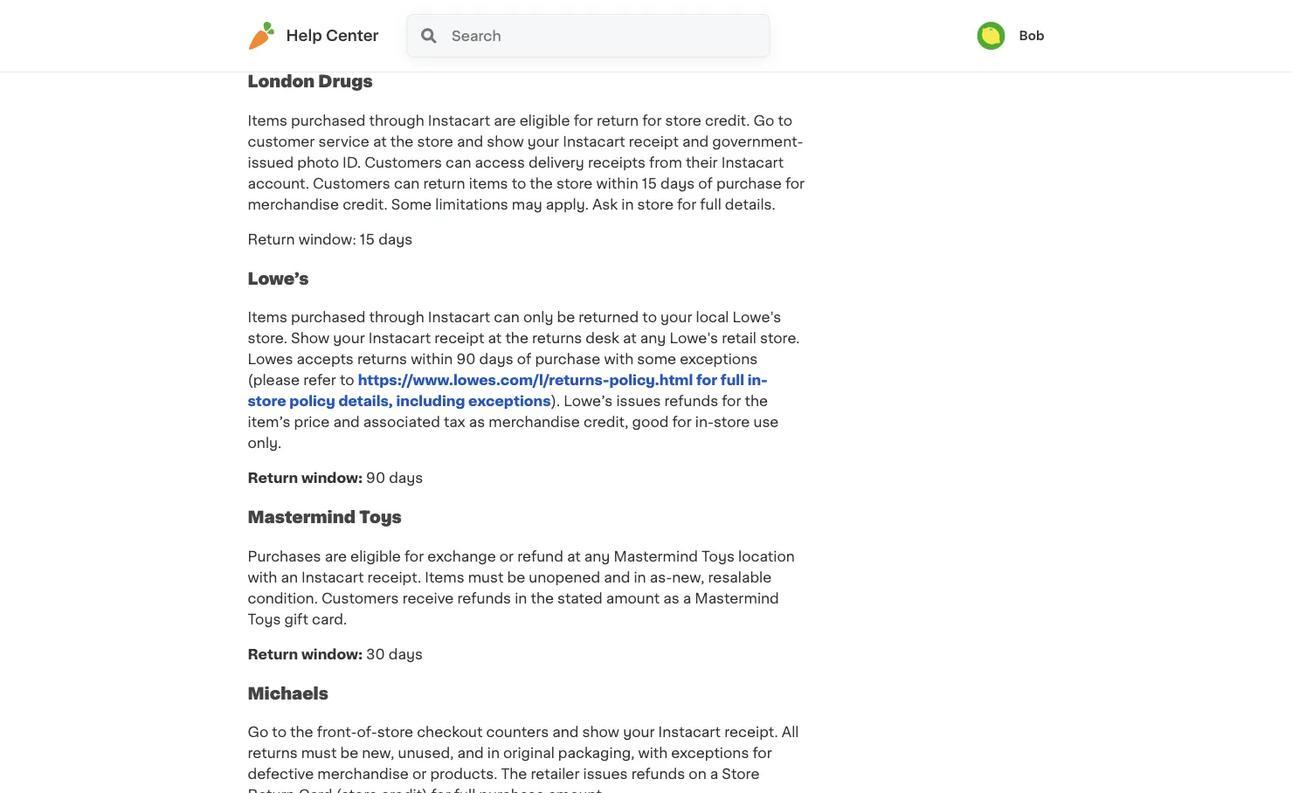Task type: describe. For each thing, give the bounding box(es) containing it.
on
[[689, 768, 707, 782]]

customer
[[248, 135, 315, 149]]

any inside 'purchases are eligible for exchange or refund at any mastermind toys location with an instacart receipt. items must be unopened and in as-new, resalable condition. customers receive refunds in the stated amount as a mastermind toys gift card.'
[[584, 550, 610, 564]]

the inside items purchased through instacart can only be returned to your local lowe's store. show your instacart receipt at the returns desk at any lowe's retail store. lowes accepts returns within 90 days of purchase with some exceptions (please refer to
[[505, 332, 529, 346]]

purchases
[[248, 550, 321, 564]]

refund
[[517, 550, 563, 564]]

front-
[[317, 726, 357, 740]]

show inside go to the front-of-store checkout counters and show your instacart receipt. all returns must be new, unused, and in original packaging, with exceptions for defective merchandise or products. the retailer issues refunds on a store return card (store credit) for full purchase amount.
[[582, 726, 620, 740]]

must inside 'purchases are eligible for exchange or refund at any mastermind toys location with an instacart receipt. items must be unopened and in as-new, resalable condition. customers receive refunds in the stated amount as a mastermind toys gift card.'
[[468, 571, 504, 585]]

for up store on the right bottom
[[753, 747, 772, 761]]

at right desk
[[623, 332, 637, 346]]

window: up mastermind toys
[[301, 472, 363, 486]]

store inside "). lowe's issues refunds for the item's price and associated tax as merchandise credit, good for in-store use only."
[[714, 416, 750, 430]]

at up https://www.lowes.com/l/returns-
[[488, 332, 502, 346]]

items
[[469, 177, 508, 191]]

from
[[649, 156, 682, 170]]

0 vertical spatial credit.
[[705, 114, 750, 128]]

credit)
[[381, 789, 428, 793]]

full inside go to the front-of-store checkout counters and show your instacart receipt. all returns must be new, unused, and in original packaging, with exceptions for defective merchandise or products. the retailer issues refunds on a store return card (store credit) for full purchase amount.
[[454, 789, 476, 793]]

the right service at the top of page
[[390, 135, 414, 149]]

defective
[[248, 768, 314, 782]]

within inside items purchased through instacart can only be returned to your local lowe's store. show your instacart receipt at the returns desk at any lowe's retail store. lowes accepts returns within 90 days of purchase with some exceptions (please refer to
[[411, 353, 453, 367]]

instacart up https://www.lowes.com/l/returns-
[[428, 311, 490, 325]]

amount.
[[548, 789, 606, 793]]

refunds inside "). lowe's issues refunds for the item's price and associated tax as merchandise credit, good for in-store use only."
[[665, 395, 718, 409]]

in inside items purchased through instacart are eligible for return for store credit. go to customer service at the store and show your instacart receipt and government- issued photo id. customers can access delivery receipts from their instacart account. customers can return items to the store within 15 days of purchase for merchandise credit. some limitations may apply. ask in store for full details.
[[621, 198, 634, 212]]

returned
[[579, 311, 639, 325]]

0 horizontal spatial 15
[[360, 233, 375, 247]]

return inside go to the front-of-store checkout counters and show your instacart receipt. all returns must be new, unused, and in original packaging, with exceptions for defective merchandise or products. the retailer issues refunds on a store return card (store credit) for full purchase amount.
[[248, 789, 295, 793]]

0 vertical spatial return
[[597, 114, 639, 128]]

good
[[632, 416, 669, 430]]

for up delivery
[[574, 114, 593, 128]]

center
[[326, 28, 379, 43]]

unopened
[[529, 571, 600, 585]]

merchandise inside "). lowe's issues refunds for the item's price and associated tax as merchandise credit, good for in-store use only."
[[489, 416, 580, 430]]

their
[[686, 156, 718, 170]]

days down the "associated"
[[389, 472, 423, 486]]

stated
[[558, 592, 603, 606]]

photo
[[297, 156, 339, 170]]

purchased for service
[[291, 114, 366, 128]]

return window: 15 days
[[248, 233, 413, 247]]

your inside go to the front-of-store checkout counters and show your instacart receipt. all returns must be new, unused, and in original packaging, with exceptions for defective merchandise or products. the retailer issues refunds on a store return card (store credit) for full purchase amount.
[[623, 726, 655, 740]]

window: up drugs
[[301, 36, 363, 50]]

the inside "). lowe's issues refunds for the item's price and associated tax as merchandise credit, good for in-store use only."
[[745, 395, 768, 409]]

1 vertical spatial can
[[394, 177, 420, 191]]

1 30 from the top
[[366, 36, 385, 50]]

mastermind toys
[[248, 509, 405, 525]]

store up "apply."
[[557, 177, 593, 191]]

window: down card.
[[301, 648, 363, 662]]

1 horizontal spatial lowe's
[[733, 311, 781, 325]]

packaging,
[[558, 747, 635, 761]]

your left local
[[661, 311, 692, 325]]

apply.
[[546, 198, 589, 212]]

checkout
[[417, 726, 483, 740]]

days down receive
[[389, 648, 423, 662]]

of-
[[357, 726, 377, 740]]

store up from
[[665, 114, 702, 128]]

the inside 'purchases are eligible for exchange or refund at any mastermind toys location with an instacart receipt. items must be unopened and in as-new, resalable condition. customers receive refunds in the stated amount as a mastermind toys gift card.'
[[531, 592, 554, 606]]

be inside go to the front-of-store checkout counters and show your instacart receipt. all returns must be new, unused, and in original packaging, with exceptions for defective merchandise or products. the retailer issues refunds on a store return card (store credit) for full purchase amount.
[[340, 747, 358, 761]]

refunds inside 'purchases are eligible for exchange or refund at any mastermind toys location with an instacart receipt. items must be unopened and in as-new, resalable condition. customers receive refunds in the stated amount as a mastermind toys gift card.'
[[457, 592, 511, 606]]

purchases are eligible for exchange or refund at any mastermind toys location with an instacart receipt. items must be unopened and in as-new, resalable condition. customers receive refunds in the stated amount as a mastermind toys gift card.
[[248, 550, 795, 627]]

accepts
[[297, 353, 354, 367]]

receipt. inside go to the front-of-store checkout counters and show your instacart receipt. all returns must be new, unused, and in original packaging, with exceptions for defective merchandise or products. the retailer issues refunds on a store return card (store credit) for full purchase amount.
[[724, 726, 778, 740]]

days right center
[[389, 36, 423, 50]]

government-
[[712, 135, 803, 149]]

0 horizontal spatial return
[[423, 177, 465, 191]]

items purchased through instacart can only be returned to your local lowe's store. show your instacart receipt at the returns desk at any lowe's retail store. lowes accepts returns within 90 days of purchase with some exceptions (please refer to
[[248, 311, 800, 388]]

products.
[[430, 768, 497, 782]]

items for items purchased through instacart are eligible for return for store credit. go to customer service at the store and show your instacart receipt and government- issued photo id. customers can access delivery receipts from their instacart account. customers can return items to the store within 15 days of purchase for merchandise credit. some limitations may apply. ask in store for full details.
[[248, 114, 287, 128]]

customers inside 'purchases are eligible for exchange or refund at any mastermind toys location with an instacart receipt. items must be unopened and in as-new, resalable condition. customers receive refunds in the stated amount as a mastermind toys gift card.'
[[321, 592, 399, 606]]

new, inside go to the front-of-store checkout counters and show your instacart receipt. all returns must be new, unused, and in original packaging, with exceptions for defective merchandise or products. the retailer issues refunds on a store return card (store credit) for full purchase amount.
[[362, 747, 394, 761]]

0 horizontal spatial lowe's
[[248, 270, 309, 287]]

help
[[286, 28, 322, 43]]

original
[[503, 747, 555, 761]]

tax
[[444, 416, 465, 430]]

).
[[551, 395, 560, 409]]

window: down account.
[[299, 233, 356, 247]]

to up "government-"
[[778, 114, 793, 128]]

access
[[475, 156, 525, 170]]

4 return from the top
[[248, 648, 298, 662]]

any inside items purchased through instacart can only be returned to your local lowe's store. show your instacart receipt at the returns desk at any lowe's retail store. lowes accepts returns within 90 days of purchase with some exceptions (please refer to
[[640, 332, 666, 346]]

eligible inside 'purchases are eligible for exchange or refund at any mastermind toys location with an instacart receipt. items must be unopened and in as-new, resalable condition. customers receive refunds in the stated amount as a mastermind toys gift card.'
[[350, 550, 401, 564]]

90 inside items purchased through instacart can only be returned to your local lowe's store. show your instacart receipt at the returns desk at any lowe's retail store. lowes accepts returns within 90 days of purchase with some exceptions (please refer to
[[456, 353, 476, 367]]

in inside go to the front-of-store checkout counters and show your instacart receipt. all returns must be new, unused, and in original packaging, with exceptions for defective merchandise or products. the retailer issues refunds on a store return card (store credit) for full purchase amount.
[[487, 747, 500, 761]]

london drugs
[[248, 73, 373, 89]]

lowes
[[248, 353, 293, 367]]

can inside items purchased through instacart can only be returned to your local lowe's store. show your instacart receipt at the returns desk at any lowe's retail store. lowes accepts returns within 90 days of purchase with some exceptions (please refer to
[[494, 311, 520, 325]]

days inside items purchased through instacart are eligible for return for store credit. go to customer service at the store and show your instacart receipt and government- issued photo id. customers can access delivery receipts from their instacart account. customers can return items to the store within 15 days of purchase for merchandise credit. some limitations may apply. ask in store for full details.
[[661, 177, 695, 191]]

0 horizontal spatial toys
[[248, 613, 281, 627]]

(please
[[248, 374, 300, 388]]

0 horizontal spatial lowe's
[[670, 332, 718, 346]]

0 horizontal spatial 90
[[366, 472, 385, 486]]

1 vertical spatial mastermind
[[614, 550, 698, 564]]

for down retail
[[722, 395, 741, 409]]

policy
[[289, 395, 335, 409]]

purchased for your
[[291, 311, 366, 325]]

instacart up receipts
[[563, 135, 625, 149]]

days inside items purchased through instacart can only be returned to your local lowe's store. show your instacart receipt at the returns desk at any lowe's retail store. lowes accepts returns within 90 days of purchase with some exceptions (please refer to
[[479, 353, 513, 367]]

instacart inside 'purchases are eligible for exchange or refund at any mastermind toys location with an instacart receipt. items must be unopened and in as-new, resalable condition. customers receive refunds in the stated amount as a mastermind toys gift card.'
[[301, 571, 364, 585]]

details.
[[725, 198, 776, 212]]

for up from
[[642, 114, 662, 128]]

exchange
[[427, 550, 496, 564]]

service
[[318, 135, 369, 149]]

returns inside go to the front-of-store checkout counters and show your instacart receipt. all returns must be new, unused, and in original packaging, with exceptions for defective merchandise or products. the retailer issues refunds on a store return card (store credit) for full purchase amount.
[[248, 747, 298, 761]]

a inside go to the front-of-store checkout counters and show your instacart receipt. all returns must be new, unused, and in original packaging, with exceptions for defective merchandise or products. the retailer issues refunds on a store return card (store credit) for full purchase amount.
[[710, 768, 718, 782]]

go inside go to the front-of-store checkout counters and show your instacart receipt. all returns must be new, unused, and in original packaging, with exceptions for defective merchandise or products. the retailer issues refunds on a store return card (store credit) for full purchase amount.
[[248, 726, 269, 740]]

2 vertical spatial mastermind
[[695, 592, 779, 606]]

instacart down "government-"
[[721, 156, 784, 170]]

local
[[696, 311, 729, 325]]

0 vertical spatial customers
[[365, 156, 442, 170]]

or inside go to the front-of-store checkout counters and show your instacart receipt. all returns must be new, unused, and in original packaging, with exceptions for defective merchandise or products. the retailer issues refunds on a store return card (store credit) for full purchase amount.
[[412, 768, 427, 782]]

an
[[281, 571, 298, 585]]

as inside "). lowe's issues refunds for the item's price and associated tax as merchandise credit, good for in-store use only."
[[469, 416, 485, 430]]

receipt. inside 'purchases are eligible for exchange or refund at any mastermind toys location with an instacart receipt. items must be unopened and in as-new, resalable condition. customers receive refunds in the stated amount as a mastermind toys gift card.'
[[368, 571, 421, 585]]

(store
[[336, 789, 377, 793]]

show
[[291, 332, 330, 346]]

https://www.lowes.com/l/returns-policy.html for full in- store policy details, including exceptions
[[248, 374, 768, 409]]

items purchased through instacart are eligible for return for store credit. go to customer service at the store and show your instacart receipt and government- issued photo id. customers can access delivery receipts from their instacart account. customers can return items to the store within 15 days of purchase for merchandise credit. some limitations may apply. ask in store for full details.
[[248, 114, 805, 212]]

some
[[391, 198, 432, 212]]

instacart up access
[[428, 114, 490, 128]]

your up the accepts
[[333, 332, 365, 346]]

issued
[[248, 156, 294, 170]]

store inside https://www.lowes.com/l/returns-policy.html for full in- store policy details, including exceptions
[[248, 395, 286, 409]]

may
[[512, 198, 542, 212]]

desk
[[586, 332, 619, 346]]

the
[[501, 768, 527, 782]]

in- inside "). lowe's issues refunds for the item's price and associated tax as merchandise credit, good for in-store use only."
[[695, 416, 714, 430]]

with inside items purchased through instacart can only be returned to your local lowe's store. show your instacart receipt at the returns desk at any lowe's retail store. lowes accepts returns within 90 days of purchase with some exceptions (please refer to
[[604, 353, 634, 367]]

items for items purchased through instacart can only be returned to your local lowe's store. show your instacart receipt at the returns desk at any lowe's retail store. lowes accepts returns within 90 days of purchase with some exceptions (please refer to
[[248, 311, 287, 325]]

receive
[[403, 592, 454, 606]]

items inside 'purchases are eligible for exchange or refund at any mastermind toys location with an instacart receipt. items must be unopened and in as-new, resalable condition. customers receive refunds in the stated amount as a mastermind toys gift card.'
[[425, 571, 465, 585]]

for down products.
[[431, 789, 451, 793]]

2 store. from the left
[[760, 332, 800, 346]]

2 return window: 30 days from the top
[[248, 648, 423, 662]]

https://www.lowes.com/l/returns-policy.html for full in- store policy details, including exceptions link
[[248, 374, 768, 409]]

go to the front-of-store checkout counters and show your instacart receipt. all returns must be new, unused, and in original packaging, with exceptions for defective merchandise or products. the retailer issues refunds on a store return card (store credit) for full purchase amount.
[[248, 726, 799, 793]]

gift
[[284, 613, 308, 627]]

receipt inside items purchased through instacart are eligible for return for store credit. go to customer service at the store and show your instacart receipt and government- issued photo id. customers can access delivery receipts from their instacart account. customers can return items to the store within 15 days of purchase for merchandise credit. some limitations may apply. ask in store for full details.
[[629, 135, 679, 149]]

). lowe's issues refunds for the item's price and associated tax as merchandise credit, good for in-store use only.
[[248, 395, 779, 451]]

drugs
[[318, 73, 373, 89]]

3 return from the top
[[248, 472, 298, 486]]

to up may
[[512, 177, 526, 191]]

a inside 'purchases are eligible for exchange or refund at any mastermind toys location with an instacart receipt. items must be unopened and in as-new, resalable condition. customers receive refunds in the stated amount as a mastermind toys gift card.'
[[683, 592, 691, 606]]

store up some
[[417, 135, 453, 149]]

use
[[754, 416, 779, 430]]

credit,
[[584, 416, 629, 430]]

bob link
[[977, 22, 1045, 50]]

to right refer
[[340, 374, 354, 388]]

store down from
[[637, 198, 674, 212]]

0 horizontal spatial credit.
[[343, 198, 388, 212]]

be inside items purchased through instacart can only be returned to your local lowe's store. show your instacart receipt at the returns desk at any lowe's retail store. lowes accepts returns within 90 days of purchase with some exceptions (please refer to
[[557, 311, 575, 325]]

condition.
[[248, 592, 318, 606]]

2 return from the top
[[248, 233, 295, 247]]

and up the their
[[682, 135, 709, 149]]

to right returned
[[643, 311, 657, 325]]

all
[[782, 726, 799, 740]]



Task type: locate. For each thing, give the bounding box(es) containing it.
refunds inside go to the front-of-store checkout counters and show your instacart receipt. all returns must be new, unused, and in original packaging, with exceptions for defective merchandise or products. the retailer issues refunds on a store return card (store credit) for full purchase amount.
[[631, 768, 685, 782]]

through
[[369, 114, 424, 128], [369, 311, 424, 325]]

return
[[597, 114, 639, 128], [423, 177, 465, 191]]

for right good
[[672, 416, 692, 430]]

1 vertical spatial full
[[721, 374, 744, 388]]

0 horizontal spatial store.
[[248, 332, 287, 346]]

1 horizontal spatial store.
[[760, 332, 800, 346]]

go up defective
[[248, 726, 269, 740]]

or
[[500, 550, 514, 564], [412, 768, 427, 782]]

1 vertical spatial go
[[248, 726, 269, 740]]

of inside items purchased through instacart can only be returned to your local lowe's store. show your instacart receipt at the returns desk at any lowe's retail store. lowes accepts returns within 90 days of purchase with some exceptions (please refer to
[[517, 353, 532, 367]]

return up receipts
[[597, 114, 639, 128]]

0 horizontal spatial receipt
[[435, 332, 484, 346]]

0 vertical spatial 15
[[642, 177, 657, 191]]

2 horizontal spatial can
[[494, 311, 520, 325]]

0 horizontal spatial receipt.
[[368, 571, 421, 585]]

lowe's down local
[[670, 332, 718, 346]]

unused,
[[398, 747, 454, 761]]

are inside 'purchases are eligible for exchange or refund at any mastermind toys location with an instacart receipt. items must be unopened and in as-new, resalable condition. customers receive refunds in the stated amount as a mastermind toys gift card.'
[[325, 550, 347, 564]]

and up products.
[[457, 747, 484, 761]]

purchase down desk
[[535, 353, 601, 367]]

items inside items purchased through instacart can only be returned to your local lowe's store. show your instacart receipt at the returns desk at any lowe's retail store. lowes accepts returns within 90 days of purchase with some exceptions (please refer to
[[248, 311, 287, 325]]

be down front-
[[340, 747, 358, 761]]

1 vertical spatial 30
[[366, 648, 385, 662]]

2 horizontal spatial with
[[638, 747, 668, 761]]

for inside https://www.lowes.com/l/returns-policy.html for full in- store policy details, including exceptions
[[696, 374, 717, 388]]

1 horizontal spatial within
[[596, 177, 638, 191]]

as-
[[650, 571, 672, 585]]

of inside items purchased through instacart are eligible for return for store credit. go to customer service at the store and show your instacart receipt and government- issued photo id. customers can access delivery receipts from their instacart account. customers can return items to the store within 15 days of purchase for merchandise credit. some limitations may apply. ask in store for full details.
[[698, 177, 713, 191]]

credit. down id.
[[343, 198, 388, 212]]

or left refund
[[500, 550, 514, 564]]

1 vertical spatial through
[[369, 311, 424, 325]]

receipt.
[[368, 571, 421, 585], [724, 726, 778, 740]]

item's
[[248, 416, 290, 430]]

2 through from the top
[[369, 311, 424, 325]]

2 vertical spatial be
[[340, 747, 358, 761]]

id.
[[343, 156, 361, 170]]

1 vertical spatial items
[[248, 311, 287, 325]]

0 horizontal spatial or
[[412, 768, 427, 782]]

full
[[700, 198, 722, 212], [721, 374, 744, 388], [454, 789, 476, 793]]

in left as-
[[634, 571, 646, 585]]

eligible
[[520, 114, 570, 128], [350, 550, 401, 564]]

1 vertical spatial as
[[663, 592, 680, 606]]

at up 'unopened'
[[567, 550, 581, 564]]

1 return window: 30 days from the top
[[248, 36, 423, 50]]

or down unused,
[[412, 768, 427, 782]]

1 vertical spatial of
[[517, 353, 532, 367]]

mastermind
[[248, 509, 356, 525], [614, 550, 698, 564], [695, 592, 779, 606]]

1 horizontal spatial receipt
[[629, 135, 679, 149]]

be
[[557, 311, 575, 325], [507, 571, 525, 585], [340, 747, 358, 761]]

the up use
[[745, 395, 768, 409]]

to inside go to the front-of-store checkout counters and show your instacart receipt. all returns must be new, unused, and in original packaging, with exceptions for defective merchandise or products. the retailer issues refunds on a store return card (store credit) for full purchase amount.
[[272, 726, 287, 740]]

in- inside https://www.lowes.com/l/returns-policy.html for full in- store policy details, including exceptions
[[748, 374, 768, 388]]

0 horizontal spatial of
[[517, 353, 532, 367]]

return window: 30 days down card.
[[248, 648, 423, 662]]

lowe's down return window: 15 days
[[248, 270, 309, 287]]

1 vertical spatial eligible
[[350, 550, 401, 564]]

store.
[[248, 332, 287, 346], [760, 332, 800, 346]]

receipt up from
[[629, 135, 679, 149]]

card
[[299, 789, 332, 793]]

2 vertical spatial purchase
[[479, 789, 545, 793]]

window:
[[301, 36, 363, 50], [299, 233, 356, 247], [301, 472, 363, 486], [301, 648, 363, 662]]

2 horizontal spatial returns
[[532, 332, 582, 346]]

0 horizontal spatial a
[[683, 592, 691, 606]]

1 vertical spatial 15
[[360, 233, 375, 247]]

at
[[373, 135, 387, 149], [488, 332, 502, 346], [623, 332, 637, 346], [567, 550, 581, 564]]

1 vertical spatial new,
[[362, 747, 394, 761]]

0 vertical spatial mastermind
[[248, 509, 356, 525]]

as
[[469, 416, 485, 430], [663, 592, 680, 606]]

return down gift
[[248, 648, 298, 662]]

1 through from the top
[[369, 114, 424, 128]]

return
[[248, 36, 298, 50], [248, 233, 295, 247], [248, 472, 298, 486], [248, 648, 298, 662], [248, 789, 295, 793]]

refunds
[[665, 395, 718, 409], [457, 592, 511, 606], [631, 768, 685, 782]]

0 vertical spatial must
[[468, 571, 504, 585]]

for
[[574, 114, 593, 128], [642, 114, 662, 128], [785, 177, 805, 191], [677, 198, 697, 212], [696, 374, 717, 388], [722, 395, 741, 409], [672, 416, 692, 430], [405, 550, 424, 564], [753, 747, 772, 761], [431, 789, 451, 793]]

store
[[722, 768, 760, 782]]

the up may
[[530, 177, 553, 191]]

0 horizontal spatial can
[[394, 177, 420, 191]]

instacart up including
[[368, 332, 431, 346]]

and inside 'purchases are eligible for exchange or refund at any mastermind toys location with an instacart receipt. items must be unopened and in as-new, resalable condition. customers receive refunds in the stated amount as a mastermind toys gift card.'
[[604, 571, 630, 585]]

1 horizontal spatial return
[[597, 114, 639, 128]]

as inside 'purchases are eligible for exchange or refund at any mastermind toys location with an instacart receipt. items must be unopened and in as-new, resalable condition. customers receive refunds in the stated amount as a mastermind toys gift card.'
[[663, 592, 680, 606]]

days up https://www.lowes.com/l/returns-
[[479, 353, 513, 367]]

account.
[[248, 177, 309, 191]]

purchased inside items purchased through instacart are eligible for return for store credit. go to customer service at the store and show your instacart receipt and government- issued photo id. customers can access delivery receipts from their instacart account. customers can return items to the store within 15 days of purchase for merchandise credit. some limitations may apply. ask in store for full details.
[[291, 114, 366, 128]]

1 vertical spatial or
[[412, 768, 427, 782]]

in down "counters"
[[487, 747, 500, 761]]

full down products.
[[454, 789, 476, 793]]

0 vertical spatial go
[[754, 114, 775, 128]]

through inside items purchased through instacart are eligible for return for store credit. go to customer service at the store and show your instacart receipt and government- issued photo id. customers can access delivery receipts from their instacart account. customers can return items to the store within 15 days of purchase for merchandise credit. some limitations may apply. ask in store for full details.
[[369, 114, 424, 128]]

0 vertical spatial full
[[700, 198, 722, 212]]

toys down condition.
[[248, 613, 281, 627]]

0 horizontal spatial any
[[584, 550, 610, 564]]

0 vertical spatial or
[[500, 550, 514, 564]]

items inside items purchased through instacart are eligible for return for store credit. go to customer service at the store and show your instacart receipt and government- issued photo id. customers can access delivery receipts from their instacart account. customers can return items to the store within 15 days of purchase for merchandise credit. some limitations may apply. ask in store for full details.
[[248, 114, 287, 128]]

eligible down mastermind toys
[[350, 550, 401, 564]]

eligible up delivery
[[520, 114, 570, 128]]

1 vertical spatial credit.
[[343, 198, 388, 212]]

the inside go to the front-of-store checkout counters and show your instacart receipt. all returns must be new, unused, and in original packaging, with exceptions for defective merchandise or products. the retailer issues refunds on a store return card (store credit) for full purchase amount.
[[290, 726, 313, 740]]

purchased up show
[[291, 311, 366, 325]]

0 vertical spatial as
[[469, 416, 485, 430]]

be inside 'purchases are eligible for exchange or refund at any mastermind toys location with an instacart receipt. items must be unopened and in as-new, resalable condition. customers receive refunds in the stated amount as a mastermind toys gift card.'
[[507, 571, 525, 585]]

0 vertical spatial purchase
[[716, 177, 782, 191]]

1 vertical spatial are
[[325, 550, 347, 564]]

return up limitations at the left of page
[[423, 177, 465, 191]]

customers
[[365, 156, 442, 170], [313, 177, 390, 191], [321, 592, 399, 606]]

0 horizontal spatial as
[[469, 416, 485, 430]]

issues inside go to the front-of-store checkout counters and show your instacart receipt. all returns must be new, unused, and in original packaging, with exceptions for defective merchandise or products. the retailer issues refunds on a store return card (store credit) for full purchase amount.
[[583, 768, 628, 782]]

can up items on the top left of page
[[446, 156, 471, 170]]

purchased inside items purchased through instacart can only be returned to your local lowe's store. show your instacart receipt at the returns desk at any lowe's retail store. lowes accepts returns within 90 days of purchase with some exceptions (please refer to
[[291, 311, 366, 325]]

returns
[[532, 332, 582, 346], [357, 353, 407, 367], [248, 747, 298, 761]]

purchase inside items purchased through instacart are eligible for return for store credit. go to customer service at the store and show your instacart receipt and government- issued photo id. customers can access delivery receipts from their instacart account. customers can return items to the store within 15 days of purchase for merchandise credit. some limitations may apply. ask in store for full details.
[[716, 177, 782, 191]]

0 vertical spatial exceptions
[[680, 353, 758, 367]]

and inside "). lowe's issues refunds for the item's price and associated tax as merchandise credit, good for in-store use only."
[[333, 416, 360, 430]]

some
[[637, 353, 676, 367]]

1 horizontal spatial toys
[[359, 509, 402, 525]]

and up access
[[457, 135, 483, 149]]

1 vertical spatial 90
[[366, 472, 385, 486]]

with inside go to the front-of-store checkout counters and show your instacart receipt. all returns must be new, unused, and in original packaging, with exceptions for defective merchandise or products. the retailer issues refunds on a store return card (store credit) for full purchase amount.
[[638, 747, 668, 761]]

1 horizontal spatial can
[[446, 156, 471, 170]]

retail
[[722, 332, 757, 346]]

1 horizontal spatial a
[[710, 768, 718, 782]]

must down exchange
[[468, 571, 504, 585]]

for down the their
[[677, 198, 697, 212]]

1 vertical spatial purchase
[[535, 353, 601, 367]]

must
[[468, 571, 504, 585], [301, 747, 337, 761]]

1 return from the top
[[248, 36, 298, 50]]

15
[[642, 177, 657, 191], [360, 233, 375, 247]]

1 horizontal spatial show
[[582, 726, 620, 740]]

instacart
[[428, 114, 490, 128], [563, 135, 625, 149], [721, 156, 784, 170], [428, 311, 490, 325], [368, 332, 431, 346], [301, 571, 364, 585], [658, 726, 721, 740]]

refunds down policy.html
[[665, 395, 718, 409]]

0 vertical spatial merchandise
[[248, 198, 339, 212]]

and
[[457, 135, 483, 149], [682, 135, 709, 149], [333, 416, 360, 430], [604, 571, 630, 585], [552, 726, 579, 740], [457, 747, 484, 761]]

receipt inside items purchased through instacart can only be returned to your local lowe's store. show your instacart receipt at the returns desk at any lowe's retail store. lowes accepts returns within 90 days of purchase with some exceptions (please refer to
[[435, 332, 484, 346]]

only.
[[248, 437, 282, 451]]

through for instacart
[[369, 311, 424, 325]]

2 horizontal spatial be
[[557, 311, 575, 325]]

show up access
[[487, 135, 524, 149]]

in
[[621, 198, 634, 212], [634, 571, 646, 585], [515, 592, 527, 606], [487, 747, 500, 761]]

are up access
[[494, 114, 516, 128]]

user avatar image
[[977, 22, 1005, 50]]

2 vertical spatial toys
[[248, 613, 281, 627]]

purchase inside go to the front-of-store checkout counters and show your instacart receipt. all returns must be new, unused, and in original packaging, with exceptions for defective merchandise or products. the retailer issues refunds on a store return card (store credit) for full purchase amount.
[[479, 789, 545, 793]]

within
[[596, 177, 638, 191], [411, 353, 453, 367]]

full left details.
[[700, 198, 722, 212]]

Search search field
[[450, 15, 769, 57]]

associated
[[363, 416, 440, 430]]

exceptions inside https://www.lowes.com/l/returns-policy.html for full in- store policy details, including exceptions
[[468, 395, 551, 409]]

merchandise down account.
[[248, 198, 339, 212]]

your
[[528, 135, 559, 149], [661, 311, 692, 325], [333, 332, 365, 346], [623, 726, 655, 740]]

receipt up https://www.lowes.com/l/returns-
[[435, 332, 484, 346]]

and up amount
[[604, 571, 630, 585]]

exceptions inside items purchased through instacart can only be returned to your local lowe's store. show your instacart receipt at the returns desk at any lowe's retail store. lowes accepts returns within 90 days of purchase with some exceptions (please refer to
[[680, 353, 758, 367]]

refunds left on
[[631, 768, 685, 782]]

new, down "of-"
[[362, 747, 394, 761]]

2 vertical spatial refunds
[[631, 768, 685, 782]]

1 vertical spatial show
[[582, 726, 620, 740]]

1 purchased from the top
[[291, 114, 366, 128]]

merchandise inside items purchased through instacart are eligible for return for store credit. go to customer service at the store and show your instacart receipt and government- issued photo id. customers can access delivery receipts from their instacart account. customers can return items to the store within 15 days of purchase for merchandise credit. some limitations may apply. ask in store for full details.
[[248, 198, 339, 212]]

instacart inside go to the front-of-store checkout counters and show your instacart receipt. all returns must be new, unused, and in original packaging, with exceptions for defective merchandise or products. the retailer issues refunds on a store return card (store credit) for full purchase amount.
[[658, 726, 721, 740]]

receipts
[[588, 156, 646, 170]]

delivery
[[529, 156, 584, 170]]

and up packaging,
[[552, 726, 579, 740]]

with left "an"
[[248, 571, 277, 585]]

days down from
[[661, 177, 695, 191]]

through inside items purchased through instacart can only be returned to your local lowe's store. show your instacart receipt at the returns desk at any lowe's retail store. lowes accepts returns within 90 days of purchase with some exceptions (please refer to
[[369, 311, 424, 325]]

1 vertical spatial customers
[[313, 177, 390, 191]]

be down refund
[[507, 571, 525, 585]]

0 horizontal spatial new,
[[362, 747, 394, 761]]

store left use
[[714, 416, 750, 430]]

retailer
[[531, 768, 580, 782]]

0 horizontal spatial are
[[325, 550, 347, 564]]

for inside 'purchases are eligible for exchange or refund at any mastermind toys location with an instacart receipt. items must be unopened and in as-new, resalable condition. customers receive refunds in the stated amount as a mastermind toys gift card.'
[[405, 550, 424, 564]]

within inside items purchased through instacart are eligible for return for store credit. go to customer service at the store and show your instacart receipt and government- issued photo id. customers can access delivery receipts from their instacart account. customers can return items to the store within 15 days of purchase for merchandise credit. some limitations may apply. ask in store for full details.
[[596, 177, 638, 191]]

price
[[294, 416, 330, 430]]

1 horizontal spatial in-
[[748, 374, 768, 388]]

toys
[[359, 509, 402, 525], [702, 550, 735, 564], [248, 613, 281, 627]]

michaels
[[248, 685, 332, 702]]

1 vertical spatial exceptions
[[468, 395, 551, 409]]

must inside go to the front-of-store checkout counters and show your instacart receipt. all returns must be new, unused, and in original packaging, with exceptions for defective merchandise or products. the retailer issues refunds on a store return card (store credit) for full purchase amount.
[[301, 747, 337, 761]]

0 vertical spatial any
[[640, 332, 666, 346]]

go inside items purchased through instacart are eligible for return for store credit. go to customer service at the store and show your instacart receipt and government- issued photo id. customers can access delivery receipts from their instacart account. customers can return items to the store within 15 days of purchase for merchandise credit. some limitations may apply. ask in store for full details.
[[754, 114, 775, 128]]

merchandise
[[248, 198, 339, 212], [489, 416, 580, 430], [317, 768, 409, 782]]

return up london
[[248, 36, 298, 50]]

can left only
[[494, 311, 520, 325]]

help center link
[[248, 22, 379, 50]]

receipt. left all
[[724, 726, 778, 740]]

with down desk
[[604, 353, 634, 367]]

with inside 'purchases are eligible for exchange or refund at any mastermind toys location with an instacart receipt. items must be unopened and in as-new, resalable condition. customers receive refunds in the stated amount as a mastermind toys gift card.'
[[248, 571, 277, 585]]

in-
[[748, 374, 768, 388], [695, 416, 714, 430]]

bob
[[1019, 30, 1045, 42]]

15 inside items purchased through instacart are eligible for return for store credit. go to customer service at the store and show your instacart receipt and government- issued photo id. customers can access delivery receipts from their instacart account. customers can return items to the store within 15 days of purchase for merchandise credit. some limitations may apply. ask in store for full details.
[[642, 177, 657, 191]]

your up packaging,
[[623, 726, 655, 740]]

your inside items purchased through instacart are eligible for return for store credit. go to customer service at the store and show your instacart receipt and government- issued photo id. customers can access delivery receipts from their instacart account. customers can return items to the store within 15 days of purchase for merchandise credit. some limitations may apply. ask in store for full details.
[[528, 135, 559, 149]]

the
[[390, 135, 414, 149], [530, 177, 553, 191], [505, 332, 529, 346], [745, 395, 768, 409], [531, 592, 554, 606], [290, 726, 313, 740]]

full inside items purchased through instacart are eligible for return for store credit. go to customer service at the store and show your instacart receipt and government- issued photo id. customers can access delivery receipts from their instacart account. customers can return items to the store within 15 days of purchase for merchandise credit. some limitations may apply. ask in store for full details.
[[700, 198, 722, 212]]

purchase inside items purchased through instacart can only be returned to your local lowe's store. show your instacart receipt at the returns desk at any lowe's retail store. lowes accepts returns within 90 days of purchase with some exceptions (please refer to
[[535, 353, 601, 367]]

merchandise inside go to the front-of-store checkout counters and show your instacart receipt. all returns must be new, unused, and in original packaging, with exceptions for defective merchandise or products. the retailer issues refunds on a store return card (store credit) for full purchase amount.
[[317, 768, 409, 782]]

any
[[640, 332, 666, 346], [584, 550, 610, 564]]

purchase up details.
[[716, 177, 782, 191]]

at inside 'purchases are eligible for exchange or refund at any mastermind toys location with an instacart receipt. items must be unopened and in as-new, resalable condition. customers receive refunds in the stated amount as a mastermind toys gift card.'
[[567, 550, 581, 564]]

1 vertical spatial purchased
[[291, 311, 366, 325]]

lowe's
[[248, 270, 309, 287], [564, 395, 613, 409]]

2 vertical spatial exceptions
[[671, 747, 749, 761]]

1 horizontal spatial of
[[698, 177, 713, 191]]

2 horizontal spatial toys
[[702, 550, 735, 564]]

receipt
[[629, 135, 679, 149], [435, 332, 484, 346]]

mastermind up purchases on the left of the page
[[248, 509, 356, 525]]

lowe's
[[733, 311, 781, 325], [670, 332, 718, 346]]

1 horizontal spatial credit.
[[705, 114, 750, 128]]

through for at
[[369, 114, 424, 128]]

1 horizontal spatial are
[[494, 114, 516, 128]]

days
[[389, 36, 423, 50], [661, 177, 695, 191], [378, 233, 413, 247], [479, 353, 513, 367], [389, 472, 423, 486], [389, 648, 423, 662]]

including
[[396, 395, 465, 409]]

1 horizontal spatial be
[[507, 571, 525, 585]]

1 vertical spatial must
[[301, 747, 337, 761]]

at inside items purchased through instacart are eligible for return for store credit. go to customer service at the store and show your instacart receipt and government- issued photo id. customers can access delivery receipts from their instacart account. customers can return items to the store within 15 days of purchase for merchandise credit. some limitations may apply. ask in store for full details.
[[373, 135, 387, 149]]

lowe's up retail
[[733, 311, 781, 325]]

card.
[[312, 613, 347, 627]]

return window: 30 days up drugs
[[248, 36, 423, 50]]

https://www.lowes.com/l/returns-
[[358, 374, 609, 388]]

exceptions inside go to the front-of-store checkout counters and show your instacart receipt. all returns must be new, unused, and in original packaging, with exceptions for defective merchandise or products. the retailer issues refunds on a store return card (store credit) for full purchase amount.
[[671, 747, 749, 761]]

in down refund
[[515, 592, 527, 606]]

lowe's inside "). lowe's issues refunds for the item's price and associated tax as merchandise credit, good for in-store use only."
[[564, 395, 613, 409]]

store inside go to the front-of-store checkout counters and show your instacart receipt. all returns must be new, unused, and in original packaging, with exceptions for defective merchandise or products. the retailer issues refunds on a store return card (store credit) for full purchase amount.
[[377, 726, 413, 740]]

1 vertical spatial with
[[248, 571, 277, 585]]

purchase
[[716, 177, 782, 191], [535, 353, 601, 367], [479, 789, 545, 793]]

1 vertical spatial toys
[[702, 550, 735, 564]]

0 vertical spatial a
[[683, 592, 691, 606]]

return down only.
[[248, 472, 298, 486]]

1 horizontal spatial 90
[[456, 353, 476, 367]]

policy.html
[[609, 374, 693, 388]]

0 horizontal spatial returns
[[248, 747, 298, 761]]

instacart up card.
[[301, 571, 364, 585]]

return window: 90 days
[[248, 472, 423, 486]]

0 horizontal spatial within
[[411, 353, 453, 367]]

15 down from
[[642, 177, 657, 191]]

new,
[[672, 571, 705, 585], [362, 747, 394, 761]]

refer
[[303, 374, 336, 388]]

refunds down exchange
[[457, 592, 511, 606]]

1 horizontal spatial receipt.
[[724, 726, 778, 740]]

for down "government-"
[[785, 177, 805, 191]]

2 vertical spatial full
[[454, 789, 476, 793]]

merchandise up (store
[[317, 768, 409, 782]]

returns up details,
[[357, 353, 407, 367]]

ask
[[592, 198, 618, 212]]

of down the their
[[698, 177, 713, 191]]

1 horizontal spatial new,
[[672, 571, 705, 585]]

15 down id.
[[360, 233, 375, 247]]

1 vertical spatial merchandise
[[489, 416, 580, 430]]

new, inside 'purchases are eligible for exchange or refund at any mastermind toys location with an instacart receipt. items must be unopened and in as-new, resalable condition. customers receive refunds in the stated amount as a mastermind toys gift card.'
[[672, 571, 705, 585]]

0 horizontal spatial eligible
[[350, 550, 401, 564]]

show inside items purchased through instacart are eligible for return for store credit. go to customer service at the store and show your instacart receipt and government- issued photo id. customers can access delivery receipts from their instacart account. customers can return items to the store within 15 days of purchase for merchandise credit. some limitations may apply. ask in store for full details.
[[487, 135, 524, 149]]

1 horizontal spatial lowe's
[[564, 395, 613, 409]]

0 horizontal spatial must
[[301, 747, 337, 761]]

instacart image
[[248, 22, 276, 50]]

2 vertical spatial merchandise
[[317, 768, 409, 782]]

1 horizontal spatial 15
[[642, 177, 657, 191]]

0 vertical spatial can
[[446, 156, 471, 170]]

exceptions down https://www.lowes.com/l/returns-
[[468, 395, 551, 409]]

0 vertical spatial refunds
[[665, 395, 718, 409]]

0 vertical spatial lowe's
[[733, 311, 781, 325]]

0 vertical spatial be
[[557, 311, 575, 325]]

items up receive
[[425, 571, 465, 585]]

counters
[[486, 726, 549, 740]]

issues inside "). lowe's issues refunds for the item's price and associated tax as merchandise credit, good for in-store use only."
[[616, 395, 661, 409]]

and down details,
[[333, 416, 360, 430]]

1 store. from the left
[[248, 332, 287, 346]]

location
[[738, 550, 795, 564]]

30
[[366, 36, 385, 50], [366, 648, 385, 662]]

help center
[[286, 28, 379, 43]]

90 down the "associated"
[[366, 472, 385, 486]]

must down front-
[[301, 747, 337, 761]]

0 vertical spatial eligible
[[520, 114, 570, 128]]

0 horizontal spatial in-
[[695, 416, 714, 430]]

receipt. up receive
[[368, 571, 421, 585]]

details,
[[339, 395, 393, 409]]

at right service at the top of page
[[373, 135, 387, 149]]

2 purchased from the top
[[291, 311, 366, 325]]

2 vertical spatial items
[[425, 571, 465, 585]]

amount
[[606, 592, 660, 606]]

0 vertical spatial within
[[596, 177, 638, 191]]

full inside https://www.lowes.com/l/returns-policy.html for full in- store policy details, including exceptions
[[721, 374, 744, 388]]

0 vertical spatial with
[[604, 353, 634, 367]]

5 return from the top
[[248, 789, 295, 793]]

items up lowes
[[248, 311, 287, 325]]

are inside items purchased through instacart are eligible for return for store credit. go to customer service at the store and show your instacart receipt and government- issued photo id. customers can access delivery receipts from their instacart account. customers can return items to the store within 15 days of purchase for merchandise credit. some limitations may apply. ask in store for full details.
[[494, 114, 516, 128]]

store up unused,
[[377, 726, 413, 740]]

store up item's
[[248, 395, 286, 409]]

1 vertical spatial returns
[[357, 353, 407, 367]]

limitations
[[435, 198, 508, 212]]

1 vertical spatial any
[[584, 550, 610, 564]]

london
[[248, 73, 315, 89]]

only
[[523, 311, 553, 325]]

or inside 'purchases are eligible for exchange or refund at any mastermind toys location with an instacart receipt. items must be unopened and in as-new, resalable condition. customers receive refunds in the stated amount as a mastermind toys gift card.'
[[500, 550, 514, 564]]

instacart up on
[[658, 726, 721, 740]]

show up packaging,
[[582, 726, 620, 740]]

0 horizontal spatial with
[[248, 571, 277, 585]]

toys up the 'resalable'
[[702, 550, 735, 564]]

2 30 from the top
[[366, 648, 385, 662]]

1 vertical spatial issues
[[583, 768, 628, 782]]

resalable
[[708, 571, 772, 585]]

the down only
[[505, 332, 529, 346]]

days down some
[[378, 233, 413, 247]]

0 vertical spatial through
[[369, 114, 424, 128]]

credit. up "government-"
[[705, 114, 750, 128]]

merchandise down ).
[[489, 416, 580, 430]]

go
[[754, 114, 775, 128], [248, 726, 269, 740]]

to
[[778, 114, 793, 128], [512, 177, 526, 191], [643, 311, 657, 325], [340, 374, 354, 388], [272, 726, 287, 740]]

eligible inside items purchased through instacart are eligible for return for store credit. go to customer service at the store and show your instacart receipt and government- issued photo id. customers can access delivery receipts from their instacart account. customers can return items to the store within 15 days of purchase for merchandise credit. some limitations may apply. ask in store for full details.
[[520, 114, 570, 128]]



Task type: vqa. For each thing, say whether or not it's contained in the screenshot.
2% in the Kirkland Signature 2% Reduced Fat Milk, 1 Gallon, 2 count
no



